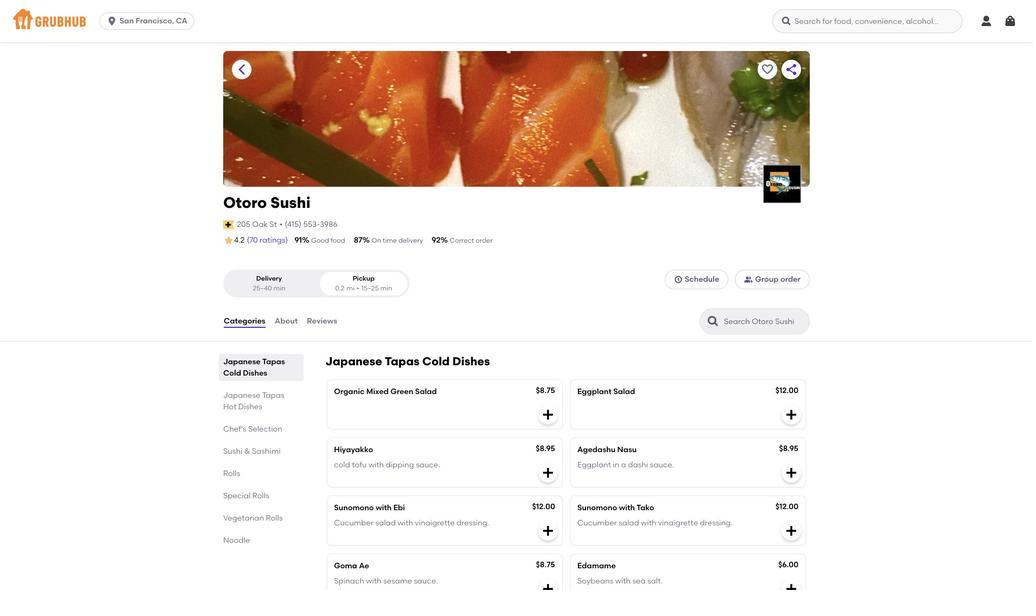 Task type: locate. For each thing, give the bounding box(es) containing it.
japanese tapas cold dishes
[[326, 355, 490, 369], [223, 358, 285, 378]]

0 horizontal spatial vinaigrette
[[415, 519, 455, 529]]

japanese up organic
[[326, 355, 383, 369]]

553-
[[304, 220, 320, 229]]

min right 15–25
[[381, 285, 393, 292]]

2 eggplant from the top
[[578, 461, 612, 470]]

1 horizontal spatial vinaigrette
[[659, 519, 699, 529]]

cucumber down sunomono with tako
[[578, 519, 617, 529]]

2 $8.95 from the left
[[780, 445, 799, 454]]

sauce. for cold tofu with dipping sauce.
[[416, 461, 440, 470]]

0 vertical spatial eggplant
[[578, 388, 612, 397]]

1 vertical spatial •
[[357, 285, 360, 292]]

sunomono
[[334, 504, 374, 513], [578, 504, 618, 513]]

cucumber down sunomono with ebi
[[334, 519, 374, 529]]

order inside button
[[781, 275, 801, 284]]

1 min from the left
[[274, 285, 286, 292]]

rolls up vegetarian rolls at the left of the page
[[253, 492, 269, 501]]

cucumber salad with vinaigrette dressing. for ebi
[[334, 519, 490, 529]]

oak
[[252, 220, 268, 229]]

2 vinaigrette from the left
[[659, 519, 699, 529]]

salad
[[416, 388, 437, 397], [614, 388, 636, 397]]

0 vertical spatial •
[[280, 220, 283, 229]]

min down delivery
[[274, 285, 286, 292]]

2 dressing. from the left
[[700, 519, 733, 529]]

time
[[383, 237, 397, 245]]

0 vertical spatial order
[[476, 237, 493, 245]]

1 vertical spatial rolls
[[253, 492, 269, 501]]

1 $8.95 from the left
[[536, 445, 556, 454]]

0 vertical spatial dishes
[[453, 355, 490, 369]]

a
[[622, 461, 627, 470]]

0 horizontal spatial $8.95
[[536, 445, 556, 454]]

0 horizontal spatial salad
[[416, 388, 437, 397]]

edamame
[[578, 562, 616, 571]]

205
[[237, 220, 251, 229]]

salad down sunomono with tako
[[619, 519, 640, 529]]

cucumber
[[334, 519, 374, 529], [578, 519, 617, 529]]

0 horizontal spatial japanese tapas cold dishes
[[223, 358, 285, 378]]

$8.75
[[536, 387, 556, 396], [536, 561, 556, 570]]

sushi & sashimi
[[223, 447, 281, 457]]

save this restaurant image
[[762, 63, 775, 76]]

0 horizontal spatial order
[[476, 237, 493, 245]]

hiyayakko
[[334, 446, 373, 455]]

1 sunomono from the left
[[334, 504, 374, 513]]

chef's
[[223, 425, 247, 434]]

rolls for vegetarian
[[266, 514, 283, 524]]

1 vinaigrette from the left
[[415, 519, 455, 529]]

cucumber salad with vinaigrette dressing. down ebi on the bottom of page
[[334, 519, 490, 529]]

sauce. right dashi
[[650, 461, 675, 470]]

schedule button
[[665, 270, 729, 290]]

1 horizontal spatial salad
[[619, 519, 640, 529]]

svg image
[[1005, 15, 1018, 28], [782, 16, 793, 27], [674, 276, 683, 284], [542, 409, 555, 422], [786, 467, 799, 480], [542, 583, 555, 591]]

(70 ratings)
[[247, 236, 288, 245]]

1 dressing. from the left
[[457, 519, 490, 529]]

0 horizontal spatial min
[[274, 285, 286, 292]]

cucumber salad with vinaigrette dressing. down tako
[[578, 519, 733, 529]]

order right group
[[781, 275, 801, 284]]

min
[[274, 285, 286, 292], [381, 285, 393, 292]]

option group
[[223, 270, 410, 298]]

correct
[[450, 237, 475, 245]]

with
[[369, 461, 384, 470], [376, 504, 392, 513], [620, 504, 635, 513], [398, 519, 413, 529], [642, 519, 657, 529], [366, 578, 382, 587], [616, 578, 631, 587]]

4.2
[[234, 236, 245, 245]]

goma
[[334, 562, 357, 571]]

2 $8.75 from the top
[[536, 561, 556, 570]]

2 cucumber from the left
[[578, 519, 617, 529]]

with right tofu at bottom left
[[369, 461, 384, 470]]

1 horizontal spatial min
[[381, 285, 393, 292]]

rolls up special
[[223, 470, 240, 479]]

sesame
[[384, 578, 412, 587]]

1 horizontal spatial $8.95
[[780, 445, 799, 454]]

1 cucumber from the left
[[334, 519, 374, 529]]

1 vertical spatial dishes
[[243, 369, 268, 378]]

soybeans
[[578, 578, 614, 587]]

2 vertical spatial rolls
[[266, 514, 283, 524]]

0 horizontal spatial sunomono
[[334, 504, 374, 513]]

2 salad from the left
[[619, 519, 640, 529]]

• right st
[[280, 220, 283, 229]]

sushi
[[271, 194, 311, 212], [223, 447, 243, 457]]

agedashu
[[578, 446, 616, 455]]

1 horizontal spatial order
[[781, 275, 801, 284]]

on time delivery
[[372, 237, 423, 245]]

min inside delivery 25–40 min
[[274, 285, 286, 292]]

0 horizontal spatial cucumber
[[334, 519, 374, 529]]

salad
[[376, 519, 396, 529], [619, 519, 640, 529]]

1 vertical spatial cold
[[223, 369, 241, 378]]

sauce. right dipping
[[416, 461, 440, 470]]

cold
[[334, 461, 350, 470]]

food
[[331, 237, 345, 245]]

delivery 25–40 min
[[253, 275, 286, 292]]

japanese tapas cold dishes up the 'japanese tapas hot dishes'
[[223, 358, 285, 378]]

eggplant for eggplant salad
[[578, 388, 612, 397]]

1 vertical spatial order
[[781, 275, 801, 284]]

1 horizontal spatial sushi
[[271, 194, 311, 212]]

• right mi
[[357, 285, 360, 292]]

2 cucumber salad with vinaigrette dressing. from the left
[[578, 519, 733, 529]]

1 horizontal spatial dressing.
[[700, 519, 733, 529]]

schedule
[[685, 275, 720, 284]]

dressing. for sunomono with tako
[[700, 519, 733, 529]]

$8.75 for $6.00
[[536, 561, 556, 570]]

2 sunomono from the left
[[578, 504, 618, 513]]

mixed
[[367, 388, 389, 397]]

sauce. right sesame
[[414, 578, 438, 587]]

order for group order
[[781, 275, 801, 284]]

0 vertical spatial sushi
[[271, 194, 311, 212]]

tapas up selection
[[262, 391, 285, 401]]

rolls for special
[[253, 492, 269, 501]]

3986
[[320, 220, 338, 229]]

salad down ebi on the bottom of page
[[376, 519, 396, 529]]

1 horizontal spatial salad
[[614, 388, 636, 397]]

sea
[[633, 578, 646, 587]]

spinach
[[334, 578, 365, 587]]

0 horizontal spatial salad
[[376, 519, 396, 529]]

francisco,
[[136, 16, 174, 26]]

japanese tapas cold dishes up green
[[326, 355, 490, 369]]

2 salad from the left
[[614, 388, 636, 397]]

1 horizontal spatial cold
[[423, 355, 450, 369]]

1 vertical spatial eggplant
[[578, 461, 612, 470]]

1 cucumber salad with vinaigrette dressing. from the left
[[334, 519, 490, 529]]

&
[[244, 447, 250, 457]]

rolls right vegetarian
[[266, 514, 283, 524]]

sushi up (415) at left top
[[271, 194, 311, 212]]

dashi
[[629, 461, 649, 470]]

1 salad from the left
[[376, 519, 396, 529]]

ae
[[359, 562, 369, 571]]

nasu
[[618, 446, 637, 455]]

with down ae
[[366, 578, 382, 587]]

1 vertical spatial sushi
[[223, 447, 243, 457]]

1 salad from the left
[[416, 388, 437, 397]]

japanese up 'hot'
[[223, 391, 261, 401]]

vinaigrette for sunomono with ebi
[[415, 519, 455, 529]]

eggplant
[[578, 388, 612, 397], [578, 461, 612, 470]]

sunomono down the in
[[578, 504, 618, 513]]

dishes
[[453, 355, 490, 369], [243, 369, 268, 378], [239, 403, 262, 412]]

•
[[280, 220, 283, 229], [357, 285, 360, 292]]

order right correct
[[476, 237, 493, 245]]

0 horizontal spatial cucumber salad with vinaigrette dressing.
[[334, 519, 490, 529]]

pickup
[[353, 275, 375, 283]]

salt.
[[648, 578, 663, 587]]

1 horizontal spatial sunomono
[[578, 504, 618, 513]]

0 vertical spatial $8.75
[[536, 387, 556, 396]]

order for correct order
[[476, 237, 493, 245]]

1 horizontal spatial japanese tapas cold dishes
[[326, 355, 490, 369]]

1 vertical spatial $8.75
[[536, 561, 556, 570]]

share icon image
[[786, 63, 799, 76]]

tofu
[[352, 461, 367, 470]]

rolls
[[223, 470, 240, 479], [253, 492, 269, 501], [266, 514, 283, 524]]

special
[[223, 492, 251, 501]]

sunomono down tofu at bottom left
[[334, 504, 374, 513]]

0 horizontal spatial •
[[280, 220, 283, 229]]

sauce.
[[416, 461, 440, 470], [650, 461, 675, 470], [414, 578, 438, 587]]

order
[[476, 237, 493, 245], [781, 275, 801, 284]]

1 horizontal spatial cucumber
[[578, 519, 617, 529]]

$12.00
[[776, 387, 799, 396], [533, 503, 556, 512], [776, 503, 799, 512]]

delivery
[[256, 275, 282, 283]]

2 vertical spatial dishes
[[239, 403, 262, 412]]

cold
[[423, 355, 450, 369], [223, 369, 241, 378]]

2 min from the left
[[381, 285, 393, 292]]

1 horizontal spatial •
[[357, 285, 360, 292]]

pickup 0.2 mi • 15–25 min
[[335, 275, 393, 292]]

svg image
[[981, 15, 994, 28], [107, 16, 117, 27], [786, 409, 799, 422], [542, 467, 555, 480], [542, 525, 555, 538], [786, 525, 799, 538], [786, 583, 799, 591]]

sushi left & on the left of the page
[[223, 447, 243, 457]]

• inside pickup 0.2 mi • 15–25 min
[[357, 285, 360, 292]]

$8.95
[[536, 445, 556, 454], [780, 445, 799, 454]]

1 horizontal spatial cucumber salad with vinaigrette dressing.
[[578, 519, 733, 529]]

0 horizontal spatial sushi
[[223, 447, 243, 457]]

1 $8.75 from the top
[[536, 387, 556, 396]]

15–25
[[362, 285, 379, 292]]

0 horizontal spatial dressing.
[[457, 519, 490, 529]]

noodle
[[223, 537, 250, 546]]

soybeans with sea salt.
[[578, 578, 663, 587]]

1 eggplant from the top
[[578, 388, 612, 397]]

about
[[275, 317, 298, 326]]

dipping
[[386, 461, 414, 470]]



Task type: describe. For each thing, give the bounding box(es) containing it.
hot
[[223, 403, 237, 412]]

0 vertical spatial rolls
[[223, 470, 240, 479]]

japanese tapas hot dishes
[[223, 391, 285, 412]]

eggplant in a dashi sauce.
[[578, 461, 675, 470]]

san
[[120, 16, 134, 26]]

special rolls
[[223, 492, 269, 501]]

mi
[[347, 285, 355, 292]]

agedashu nasu
[[578, 446, 637, 455]]

subscription pass image
[[223, 221, 234, 229]]

Search Otoro Sushi search field
[[724, 317, 807, 327]]

(415) 553-3986 button
[[285, 219, 338, 230]]

japanese down categories button
[[223, 358, 261, 367]]

group order button
[[736, 270, 811, 290]]

salad for ebi
[[376, 519, 396, 529]]

cucumber salad with vinaigrette dressing. for tako
[[578, 519, 733, 529]]

with left tako
[[620, 504, 635, 513]]

otoro
[[223, 194, 267, 212]]

san francisco, ca button
[[100, 13, 199, 30]]

people icon image
[[745, 276, 754, 284]]

chef's selection
[[223, 425, 283, 434]]

green
[[391, 388, 414, 397]]

on
[[372, 237, 381, 245]]

salad for tako
[[619, 519, 640, 529]]

correct order
[[450, 237, 493, 245]]

organic mixed green salad
[[334, 388, 437, 397]]

with left sea
[[616, 578, 631, 587]]

otoro sushi logo image
[[764, 165, 802, 203]]

dishes inside the 'japanese tapas hot dishes'
[[239, 403, 262, 412]]

ratings)
[[260, 236, 288, 245]]

$8.95 for eggplant in a dashi sauce.
[[780, 445, 799, 454]]

with left ebi on the bottom of page
[[376, 504, 392, 513]]

in
[[613, 461, 620, 470]]

ebi
[[394, 504, 405, 513]]

$12.00 for $12.00
[[776, 503, 799, 512]]

japanese inside the 'japanese tapas hot dishes'
[[223, 391, 261, 401]]

categories button
[[223, 302, 266, 341]]

svg image inside schedule button
[[674, 276, 683, 284]]

$6.00
[[779, 561, 799, 570]]

cucumber for sunomono with tako
[[578, 519, 617, 529]]

reviews
[[307, 317, 337, 326]]

save this restaurant button
[[758, 60, 778, 79]]

main navigation navigation
[[0, 0, 1034, 42]]

tapas inside the 'japanese tapas hot dishes'
[[262, 391, 285, 401]]

with down tako
[[642, 519, 657, 529]]

ca
[[176, 16, 188, 26]]

92
[[432, 236, 441, 245]]

selection
[[248, 425, 283, 434]]

eggplant salad
[[578, 388, 636, 397]]

spinach with sesame sauce.
[[334, 578, 438, 587]]

vinaigrette for sunomono with tako
[[659, 519, 699, 529]]

$8.95 for cold tofu with dipping sauce.
[[536, 445, 556, 454]]

sunomono for sunomono with ebi
[[334, 504, 374, 513]]

0 vertical spatial cold
[[423, 355, 450, 369]]

categories
[[224, 317, 266, 326]]

sauce. for eggplant in a dashi sauce.
[[650, 461, 675, 470]]

san francisco, ca
[[120, 16, 188, 26]]

Search for food, convenience, alcohol... search field
[[773, 9, 963, 33]]

good food
[[312, 237, 345, 245]]

star icon image
[[223, 235, 234, 246]]

0 horizontal spatial cold
[[223, 369, 241, 378]]

cucumber for sunomono with ebi
[[334, 519, 374, 529]]

search icon image
[[707, 315, 720, 328]]

87
[[354, 236, 363, 245]]

sunomono with ebi
[[334, 504, 405, 513]]

reviews button
[[307, 302, 338, 341]]

dressing. for sunomono with ebi
[[457, 519, 490, 529]]

sashimi
[[252, 447, 281, 457]]

cold tofu with dipping sauce.
[[334, 461, 440, 470]]

$8.75 for $12.00
[[536, 387, 556, 396]]

goma ae
[[334, 562, 369, 571]]

$12.00 for $8.75
[[776, 387, 799, 396]]

tapas up green
[[385, 355, 420, 369]]

sunomono for sunomono with tako
[[578, 504, 618, 513]]

caret left icon image
[[235, 63, 248, 76]]

(415)
[[285, 220, 302, 229]]

• (415) 553-3986
[[280, 220, 338, 229]]

delivery
[[399, 237, 423, 245]]

tapas down about button
[[262, 358, 285, 367]]

with down ebi on the bottom of page
[[398, 519, 413, 529]]

205 oak st button
[[237, 219, 278, 231]]

205 oak st
[[237, 220, 277, 229]]

good
[[312, 237, 329, 245]]

min inside pickup 0.2 mi • 15–25 min
[[381, 285, 393, 292]]

tako
[[637, 504, 655, 513]]

about button
[[274, 302, 298, 341]]

organic
[[334, 388, 365, 397]]

option group containing delivery 25–40 min
[[223, 270, 410, 298]]

otoro sushi
[[223, 194, 311, 212]]

group order
[[756, 275, 801, 284]]

vegetarian
[[223, 514, 264, 524]]

25–40
[[253, 285, 272, 292]]

0.2
[[335, 285, 345, 292]]

vegetarian rolls
[[223, 514, 283, 524]]

st
[[270, 220, 277, 229]]

(70
[[247, 236, 258, 245]]

sunomono with tako
[[578, 504, 655, 513]]

group
[[756, 275, 779, 284]]

svg image inside san francisco, ca button
[[107, 16, 117, 27]]

eggplant for eggplant in a dashi sauce.
[[578, 461, 612, 470]]

91
[[295, 236, 302, 245]]



Task type: vqa. For each thing, say whether or not it's contained in the screenshot.


